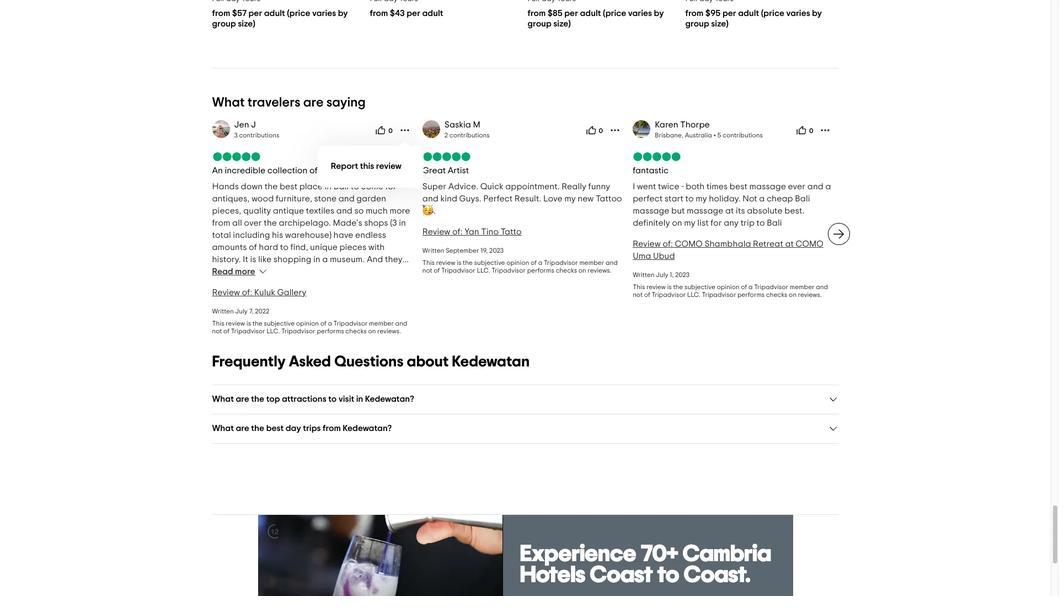 Task type: vqa. For each thing, say whether or not it's contained in the screenshot.
went
yes



Task type: describe. For each thing, give the bounding box(es) containing it.
0 button for i went twice - both times best massage ever and a perfect start to my holiday. not a cheap bali massage but massage at its absolute best. definitely on my list for any trip to bali
[[794, 121, 817, 139]]

varies for from $85
[[629, 9, 653, 18]]

quality
[[243, 206, 271, 215]]

written july 7, 2022 this review is the subjective opinion of a tripadvisor member and not of tripadvisor llc. tripadvisor performs checks on reviews.
[[212, 308, 408, 334]]

saskia m link
[[445, 120, 481, 129]]

tattoo
[[596, 194, 623, 203]]

saskia m 2 contributions
[[445, 120, 490, 138]]

subjective for tino
[[475, 259, 505, 266]]

member for retreat
[[790, 284, 815, 290]]

from $85
[[528, 9, 563, 18]]

karen
[[655, 120, 679, 129]]

gallery
[[277, 288, 307, 297]]

adult for from $57
[[264, 9, 285, 18]]

the left day
[[251, 424, 265, 433]]

size) for $95
[[712, 19, 729, 28]]

(price for from $85
[[603, 9, 627, 18]]

review for an incredible collection of unique finds
[[226, 320, 245, 327]]

much
[[366, 206, 388, 215]]

opinion for tatto
[[507, 259, 530, 266]]

subjective for gallery
[[264, 320, 295, 327]]

advice.
[[449, 182, 479, 191]]

the left the history
[[306, 267, 319, 276]]

the up wood
[[265, 182, 278, 191]]

opinion for retreat
[[717, 284, 740, 290]]

hands
[[212, 182, 239, 191]]

$57
[[232, 9, 247, 18]]

garden
[[357, 194, 386, 203]]

per adult (price varies by group size) for $95
[[686, 9, 823, 28]]

read more
[[212, 267, 255, 276]]

2 per from the left
[[407, 9, 421, 18]]

the inside written july 7, 2022 this review is the subjective opinion of a tripadvisor member and not of tripadvisor llc. tripadvisor performs checks on reviews.
[[253, 320, 263, 327]]

previous image
[[206, 227, 219, 241]]

the inside written september 19, 2023 this review is the subjective opinion of a tripadvisor member and not of tripadvisor llc. tripadvisor performs checks on reviews.
[[463, 259, 473, 266]]

report this review
[[331, 162, 402, 171]]

thorpe
[[681, 120, 710, 129]]

1 horizontal spatial about
[[407, 354, 449, 370]]

0 for i went twice - both times best massage ever and a perfect start to my holiday. not a cheap bali massage but massage at its absolute best. definitely on my list for any trip to bali
[[810, 128, 814, 134]]

furniture,
[[276, 194, 312, 203]]

with
[[369, 243, 385, 252]]

jen j image
[[212, 121, 230, 138]]

everything
[[235, 267, 277, 276]]

0 vertical spatial it
[[243, 255, 248, 264]]

is left like
[[250, 255, 256, 264]]

warehouse)
[[285, 231, 332, 239]]

now!
[[253, 328, 272, 337]]

what travelers are saying
[[212, 96, 366, 109]]

including
[[233, 231, 270, 239]]

3 5.0 of 5 bubbles image from the left
[[633, 152, 682, 161]]

adult for from $85
[[580, 9, 602, 18]]

review of: kuluk gallery link
[[212, 288, 307, 297]]

(3
[[390, 218, 397, 227]]

really
[[228, 279, 250, 288]]

saskia m image
[[423, 121, 440, 138]]

the inside written july 1, 2023 this review is the subjective opinion of a tripadvisor member and not of tripadvisor llc. tripadvisor performs checks on reviews.
[[674, 284, 684, 290]]

frequently asked questions about kedewatan
[[212, 354, 530, 370]]

contributions for j
[[239, 132, 280, 138]]

shambhala
[[705, 239, 752, 248]]

0 vertical spatial kedewatan?
[[365, 395, 414, 403]]

close options menu image
[[400, 125, 411, 136]]

what are the best day trips from kedewatan? button
[[212, 423, 839, 434]]

your
[[343, 291, 361, 300]]

in up 'stone'
[[325, 182, 332, 191]]

new
[[578, 194, 594, 203]]

to down both
[[686, 194, 694, 203]]

review right the this
[[376, 162, 402, 171]]

attractions
[[282, 395, 327, 403]]

the left top
[[251, 395, 265, 403]]

jen
[[234, 120, 249, 129]]

wood
[[252, 194, 274, 203]]

saskia
[[445, 120, 471, 129]]

0 button for super advice. quick appointment. really funny and kind guys. perfect result. love my new tattoo 🥳.
[[583, 121, 607, 139]]

member for tatto
[[580, 259, 605, 266]]

hands down the best place in bali to come for antiques, wood furniture, stone and garden pieces, quality antique textiles and so much more from all over the archipelago. made's shops (3 in total including his warehouse) have endless amounts of hard to find, unique pieces with history. it is like shopping in a museum. and they know everything about the history of each object. it is really quite amazing and humbling. made is genius at adapting any piece to your specific needs and clearly loves what he does. so grateful we stumbled upon kuluk 3 years ago, truly an addiction now!
[[212, 182, 411, 337]]

not for review of: como shambhala retreat at como uma ubud
[[633, 291, 643, 298]]

went
[[638, 182, 657, 191]]

a inside written july 1, 2023 this review is the subjective opinion of a tripadvisor member and not of tripadvisor llc. tripadvisor performs checks on reviews.
[[749, 284, 753, 290]]

review for review of: yan tino tatto
[[423, 227, 451, 236]]

addiction
[[212, 328, 252, 337]]

adult for from $95
[[739, 9, 760, 18]]

and inside written september 19, 2023 this review is the subjective opinion of a tripadvisor member and not of tripadvisor llc. tripadvisor performs checks on reviews.
[[606, 259, 618, 266]]

i went twice - both times best massage ever and a perfect start to my holiday. not a cheap bali massage but massage at its absolute best. definitely on my list for any trip to bali
[[633, 182, 832, 227]]

collection
[[268, 166, 308, 175]]

0 vertical spatial are
[[303, 96, 324, 109]]

tatto
[[501, 227, 522, 236]]

all
[[232, 218, 242, 227]]

kedewatan
[[452, 354, 530, 370]]

what are the top attractions to visit in kedewatan?
[[212, 395, 414, 403]]

years
[[317, 316, 339, 324]]

clearly
[[257, 304, 285, 312]]

next image
[[833, 227, 846, 241]]

an incredible collection of unique finds link
[[212, 166, 369, 175]]

adapting
[[251, 291, 289, 300]]

brisbane,
[[655, 132, 684, 138]]

1 horizontal spatial my
[[685, 218, 696, 227]]

per adult (price varies by group size) for $85
[[528, 9, 664, 28]]

1 vertical spatial kedewatan?
[[343, 424, 392, 433]]

australia
[[685, 132, 713, 138]]

(price for from $95
[[762, 9, 785, 18]]

written for review of: como shambhala retreat at como uma ubud
[[633, 271, 655, 278]]

not for review of: kuluk gallery
[[212, 328, 222, 334]]

(price for from $57
[[287, 9, 311, 18]]

textiles
[[306, 206, 335, 215]]

per for from $95
[[723, 9, 737, 18]]

love
[[544, 194, 563, 203]]

what for what travelers are saying
[[212, 96, 245, 109]]

saying
[[327, 96, 366, 109]]

size) for $57
[[238, 19, 256, 28]]

by for from $85
[[654, 9, 664, 18]]

written for review of: yan tino tatto
[[423, 247, 445, 254]]

written july 1, 2023 this review is the subjective opinion of a tripadvisor member and not of tripadvisor llc. tripadvisor performs checks on reviews.
[[633, 271, 829, 298]]

but
[[672, 206, 685, 215]]

archipelago.
[[279, 218, 331, 227]]

and inside written july 7, 2022 this review is the subjective opinion of a tripadvisor member and not of tripadvisor llc. tripadvisor performs checks on reviews.
[[396, 320, 408, 327]]

more inside 'button'
[[235, 267, 255, 276]]

of: for yan
[[453, 227, 463, 236]]

to inside dropdown button
[[329, 395, 337, 403]]

genius
[[212, 291, 239, 300]]

not
[[743, 194, 758, 203]]

at inside hands down the best place in bali to come for antiques, wood furniture, stone and garden pieces, quality antique textiles and so much more from all over the archipelago. made's shops (3 in total including his warehouse) have endless amounts of hard to find, unique pieces with history. it is like shopping in a museum. and they know everything about the history of each object. it is really quite amazing and humbling. made is genius at adapting any piece to your specific needs and clearly loves what he does. so grateful we stumbled upon kuluk 3 years ago, truly an addiction now!
[[241, 291, 249, 300]]

each
[[360, 267, 381, 276]]

i
[[633, 182, 636, 191]]

review for review of: como shambhala retreat at como uma ubud
[[633, 239, 661, 248]]

this for review of: kuluk gallery
[[212, 320, 225, 327]]

his
[[272, 231, 283, 239]]

reviews. for i went twice - both times best massage ever and a perfect start to my holiday. not a cheap bali massage but massage at its absolute best. definitely on my list for any trip to bali
[[799, 291, 823, 298]]

from inside dropdown button
[[323, 424, 341, 433]]

from for from $95
[[686, 9, 704, 18]]

museum.
[[330, 255, 365, 264]]

needs
[[212, 304, 237, 312]]

specific
[[363, 291, 394, 300]]

2 horizontal spatial massage
[[750, 182, 787, 191]]

does.
[[343, 304, 365, 312]]

llc. for como
[[688, 291, 701, 298]]

2023 for como
[[676, 271, 690, 278]]

written for review of: kuluk gallery
[[212, 308, 234, 315]]

find,
[[291, 243, 308, 252]]

is down know
[[220, 279, 226, 288]]

like
[[258, 255, 272, 264]]

best for to
[[280, 182, 298, 191]]

1 0 from the left
[[389, 128, 393, 134]]

per for from $57
[[249, 9, 262, 18]]

review of: yan tino tatto
[[423, 227, 522, 236]]

antiques,
[[212, 194, 250, 203]]

from for from $57
[[212, 9, 230, 18]]

open options menu image
[[821, 125, 832, 136]]

in right (3
[[399, 218, 406, 227]]

report
[[331, 162, 358, 171]]

by for from $57
[[338, 9, 348, 18]]

2 horizontal spatial my
[[696, 194, 708, 203]]

are for best
[[236, 424, 249, 433]]

by for from $95
[[813, 9, 823, 18]]

in inside dropdown button
[[356, 395, 363, 403]]

$95
[[706, 9, 721, 18]]

bali inside hands down the best place in bali to come for antiques, wood furniture, stone and garden pieces, quality antique textiles and so much more from all over the archipelago. made's shops (3 in total including his warehouse) have endless amounts of hard to find, unique pieces with history. it is like shopping in a museum. and they know everything about the history of each object. it is really quite amazing and humbling. made is genius at adapting any piece to your specific needs and clearly loves what he does. so grateful we stumbled upon kuluk 3 years ago, truly an addiction now!
[[334, 182, 349, 191]]

endless
[[356, 231, 386, 239]]

2 horizontal spatial bali
[[796, 194, 811, 203]]

on for fantastic
[[789, 291, 797, 298]]

0 horizontal spatial massage
[[633, 206, 670, 215]]

start
[[665, 194, 684, 203]]

appointment.
[[506, 182, 560, 191]]

and
[[367, 255, 383, 264]]

made
[[371, 279, 394, 288]]

ago,
[[341, 316, 360, 324]]

so
[[355, 206, 364, 215]]

and inside the i went twice - both times best massage ever and a perfect start to my holiday. not a cheap bali massage but massage at its absolute best. definitely on my list for any trip to bali
[[808, 182, 824, 191]]

a inside hands down the best place in bali to come for antiques, wood furniture, stone and garden pieces, quality antique textiles and so much more from all over the archipelago. made's shops (3 in total including his warehouse) have endless amounts of hard to find, unique pieces with history. it is like shopping in a museum. and they know everything about the history of each object. it is really quite amazing and humbling. made is genius at adapting any piece to your specific needs and clearly loves what he does. so grateful we stumbled upon kuluk 3 years ago, truly an addiction now!
[[323, 255, 328, 264]]

uma
[[633, 252, 652, 260]]

antique
[[273, 206, 304, 215]]

review of: kuluk gallery
[[212, 288, 307, 297]]

about inside hands down the best place in bali to come for antiques, wood furniture, stone and garden pieces, quality antique textiles and so much more from all over the archipelago. made's shops (3 in total including his warehouse) have endless amounts of hard to find, unique pieces with history. it is like shopping in a museum. and they know everything about the history of each object. it is really quite amazing and humbling. made is genius at adapting any piece to your specific needs and clearly loves what he does. so grateful we stumbled upon kuluk 3 years ago, truly an addiction now!
[[279, 267, 304, 276]]



Task type: locate. For each thing, give the bounding box(es) containing it.
1 horizontal spatial bali
[[767, 218, 783, 227]]

per for from $85
[[565, 9, 579, 18]]

2 size) from the left
[[554, 19, 571, 28]]

my inside "super advice. quick appointment. really funny and kind guys. perfect result. love my new tattoo 🥳."
[[565, 194, 576, 203]]

july for kuluk
[[235, 308, 248, 315]]

3 group from the left
[[686, 19, 710, 28]]

more up really
[[235, 267, 255, 276]]

in right visit at the bottom
[[356, 395, 363, 403]]

subjective inside written september 19, 2023 this review is the subjective opinion of a tripadvisor member and not of tripadvisor llc. tripadvisor performs checks on reviews.
[[475, 259, 505, 266]]

contributions right 5
[[723, 132, 763, 138]]

0 left close options menu image at the top left
[[389, 128, 393, 134]]

2023 right 1,
[[676, 271, 690, 278]]

amounts
[[212, 243, 247, 252]]

best inside the i went twice - both times best massage ever and a perfect start to my holiday. not a cheap bali massage but massage at its absolute best. definitely on my list for any trip to bali
[[730, 182, 748, 191]]

written inside written july 1, 2023 this review is the subjective opinion of a tripadvisor member and not of tripadvisor llc. tripadvisor performs checks on reviews.
[[633, 271, 655, 278]]

asked
[[289, 354, 331, 370]]

from left $43
[[370, 9, 388, 18]]

3 inside jen j 3 contributions
[[234, 132, 238, 138]]

3 0 button from the left
[[794, 121, 817, 139]]

0 vertical spatial opinion
[[507, 259, 530, 266]]

what are the best day trips from kedewatan?
[[212, 424, 392, 433]]

my left list
[[685, 218, 696, 227]]

5.0 of 5 bubbles image up great artist link
[[423, 152, 471, 161]]

0 button
[[373, 121, 396, 139], [583, 121, 607, 139], [794, 121, 817, 139]]

and
[[808, 182, 824, 191], [339, 194, 355, 203], [423, 194, 439, 203], [337, 206, 353, 215], [606, 259, 618, 266], [311, 279, 327, 288], [817, 284, 829, 290], [239, 304, 255, 312], [396, 320, 408, 327]]

truly
[[362, 316, 379, 324]]

kedewatan? down visit at the bottom
[[343, 424, 392, 433]]

review inside written july 7, 2022 this review is the subjective opinion of a tripadvisor member and not of tripadvisor llc. tripadvisor performs checks on reviews.
[[226, 320, 245, 327]]

2 vertical spatial checks
[[346, 328, 367, 334]]

shopping
[[274, 255, 312, 264]]

on inside the i went twice - both times best massage ever and a perfect start to my holiday. not a cheap bali massage but massage at its absolute best. definitely on my list for any trip to bali
[[672, 218, 683, 227]]

bali up 'stone'
[[334, 182, 349, 191]]

checks inside written july 7, 2022 this review is the subjective opinion of a tripadvisor member and not of tripadvisor llc. tripadvisor performs checks on reviews.
[[346, 328, 367, 334]]

1 vertical spatial kuluk
[[287, 316, 308, 324]]

0 vertical spatial llc.
[[477, 267, 491, 274]]

from for from $85
[[528, 9, 546, 18]]

1 horizontal spatial size)
[[554, 19, 571, 28]]

1 vertical spatial of:
[[663, 239, 674, 248]]

its
[[736, 206, 746, 215]]

5.0 of 5 bubbles image for incredible
[[212, 152, 261, 161]]

fantastic link
[[633, 166, 669, 175]]

per
[[249, 9, 262, 18], [407, 9, 421, 18], [565, 9, 579, 18], [723, 9, 737, 18]]

checks for retreat
[[767, 291, 788, 298]]

kuluk inside hands down the best place in bali to come for antiques, wood furniture, stone and garden pieces, quality antique textiles and so much more from all over the archipelago. made's shops (3 in total including his warehouse) have endless amounts of hard to find, unique pieces with history. it is like shopping in a museum. and they know everything about the history of each object. it is really quite amazing and humbling. made is genius at adapting any piece to your specific needs and clearly loves what he does. so grateful we stumbled upon kuluk 3 years ago, truly an addiction now!
[[287, 316, 308, 324]]

upon
[[265, 316, 285, 324]]

fantastic
[[633, 166, 669, 175]]

review of: yan tino tatto link
[[423, 227, 522, 236]]

0 horizontal spatial size)
[[238, 19, 256, 28]]

this for review of: yan tino tatto
[[423, 259, 435, 266]]

review down september
[[436, 259, 456, 266]]

any up 'loves'
[[291, 291, 306, 300]]

funny
[[589, 182, 611, 191]]

super advice. quick appointment. really funny and kind guys. perfect result. love my new tattoo 🥳.
[[423, 182, 623, 215]]

review
[[376, 162, 402, 171], [436, 259, 456, 266], [647, 284, 666, 290], [226, 320, 245, 327]]

so
[[367, 304, 377, 312]]

1 horizontal spatial at
[[726, 206, 735, 215]]

written inside written july 7, 2022 this review is the subjective opinion of a tripadvisor member and not of tripadvisor llc. tripadvisor performs checks on reviews.
[[212, 308, 234, 315]]

pieces,
[[212, 206, 241, 215]]

loves
[[287, 304, 307, 312]]

best
[[280, 182, 298, 191], [730, 182, 748, 191], [266, 424, 284, 433]]

july inside written july 1, 2023 this review is the subjective opinion of a tripadvisor member and not of tripadvisor llc. tripadvisor performs checks on reviews.
[[657, 271, 669, 278]]

my
[[565, 194, 576, 203], [696, 194, 708, 203], [685, 218, 696, 227]]

0 left open options menu image
[[599, 128, 603, 134]]

3 contributions from the left
[[723, 132, 763, 138]]

is inside written july 7, 2022 this review is the subjective opinion of a tripadvisor member and not of tripadvisor llc. tripadvisor performs checks on reviews.
[[247, 320, 251, 327]]

are for top
[[236, 395, 249, 403]]

2 group from the left
[[528, 19, 552, 28]]

1 per from the left
[[249, 9, 262, 18]]

to down his
[[280, 243, 289, 252]]

1 horizontal spatial member
[[580, 259, 605, 266]]

1 horizontal spatial review
[[423, 227, 451, 236]]

1 what from the top
[[212, 96, 245, 109]]

review for great artist
[[436, 259, 456, 266]]

group down from $85
[[528, 19, 552, 28]]

the up now!
[[253, 320, 263, 327]]

at inside the i went twice - both times best massage ever and a perfect start to my holiday. not a cheap bali massage but massage at its absolute best. definitely on my list for any trip to bali
[[726, 206, 735, 215]]

1 vertical spatial opinion
[[717, 284, 740, 290]]

of: for kuluk
[[242, 288, 252, 297]]

group down the from $57
[[212, 19, 236, 28]]

1 vertical spatial this
[[633, 284, 646, 290]]

this inside written july 1, 2023 this review is the subjective opinion of a tripadvisor member and not of tripadvisor llc. tripadvisor performs checks on reviews.
[[633, 284, 646, 290]]

llc. inside written september 19, 2023 this review is the subjective opinion of a tripadvisor member and not of tripadvisor llc. tripadvisor performs checks on reviews.
[[477, 267, 491, 274]]

a inside written september 19, 2023 this review is the subjective opinion of a tripadvisor member and not of tripadvisor llc. tripadvisor performs checks on reviews.
[[539, 259, 543, 266]]

karen thorpe image
[[633, 121, 651, 138]]

kind
[[441, 194, 458, 203]]

per right $95
[[723, 9, 737, 18]]

in
[[325, 182, 332, 191], [399, 218, 406, 227], [314, 255, 321, 264], [356, 395, 363, 403]]

best left day
[[266, 424, 284, 433]]

5.0 of 5 bubbles image up incredible
[[212, 152, 261, 161]]

0 horizontal spatial for
[[386, 182, 397, 191]]

is down 7,
[[247, 320, 251, 327]]

to
[[351, 182, 359, 191], [686, 194, 694, 203], [757, 218, 766, 227], [280, 243, 289, 252], [332, 291, 341, 300], [329, 395, 337, 403]]

from left $95
[[686, 9, 704, 18]]

1 5.0 of 5 bubbles image from the left
[[212, 152, 261, 161]]

from $57
[[212, 9, 247, 18]]

1,
[[670, 271, 674, 278]]

1 horizontal spatial more
[[390, 206, 410, 215]]

4 adult from the left
[[739, 9, 760, 18]]

come
[[361, 182, 384, 191]]

of
[[310, 166, 318, 175], [249, 243, 257, 252], [531, 259, 537, 266], [350, 267, 358, 276], [434, 267, 440, 274], [742, 284, 748, 290], [645, 291, 651, 298], [321, 320, 327, 327], [224, 328, 230, 334]]

3 varies from the left
[[787, 9, 811, 18]]

for inside the i went twice - both times best massage ever and a perfect start to my holiday. not a cheap bali massage but massage at its absolute best. definitely on my list for any trip to bali
[[711, 218, 722, 227]]

1 vertical spatial it
[[212, 279, 218, 288]]

to down absolute
[[757, 218, 766, 227]]

size) for $85
[[554, 19, 571, 28]]

what for what are the best day trips from kedewatan?
[[212, 424, 234, 433]]

1 contributions from the left
[[239, 132, 280, 138]]

size)
[[238, 19, 256, 28], [554, 19, 571, 28], [712, 19, 729, 28]]

0 horizontal spatial (price
[[287, 9, 311, 18]]

of:
[[453, 227, 463, 236], [663, 239, 674, 248], [242, 288, 252, 297]]

questions
[[334, 354, 404, 370]]

contributions for m
[[450, 132, 490, 138]]

july for como
[[657, 271, 669, 278]]

read more button
[[212, 266, 269, 277]]

humbling.
[[329, 279, 369, 288]]

2 per adult (price varies by group size) from the left
[[528, 9, 664, 28]]

2 contributions from the left
[[450, 132, 490, 138]]

july up stumbled at the bottom left
[[235, 308, 248, 315]]

member inside written july 1, 2023 this review is the subjective opinion of a tripadvisor member and not of tripadvisor llc. tripadvisor performs checks on reviews.
[[790, 284, 815, 290]]

per right $85
[[565, 9, 579, 18]]

are left day
[[236, 424, 249, 433]]

guys.
[[460, 194, 482, 203]]

on inside written july 7, 2022 this review is the subjective opinion of a tripadvisor member and not of tripadvisor llc. tripadvisor performs checks on reviews.
[[368, 328, 376, 334]]

on
[[672, 218, 683, 227], [579, 267, 587, 274], [789, 291, 797, 298], [368, 328, 376, 334]]

0 vertical spatial for
[[386, 182, 397, 191]]

2 horizontal spatial size)
[[712, 19, 729, 28]]

yan
[[465, 227, 480, 236]]

2 5.0 of 5 bubbles image from the left
[[423, 152, 471, 161]]

0 horizontal spatial contributions
[[239, 132, 280, 138]]

2 horizontal spatial by
[[813, 9, 823, 18]]

2023 right 19,
[[490, 247, 504, 254]]

0 vertical spatial kuluk
[[254, 288, 276, 297]]

performs for tatto
[[528, 267, 555, 274]]

best.
[[785, 206, 805, 215]]

subjective inside written july 7, 2022 this review is the subjective opinion of a tripadvisor member and not of tripadvisor llc. tripadvisor performs checks on reviews.
[[264, 320, 295, 327]]

0 vertical spatial what
[[212, 96, 245, 109]]

3 (price from the left
[[762, 9, 785, 18]]

2 horizontal spatial reviews.
[[799, 291, 823, 298]]

written down uma
[[633, 271, 655, 278]]

a inside written july 7, 2022 this review is the subjective opinion of a tripadvisor member and not of tripadvisor llc. tripadvisor performs checks on reviews.
[[328, 320, 332, 327]]

are left 'saying'
[[303, 96, 324, 109]]

kuluk
[[254, 288, 276, 297], [287, 316, 308, 324]]

3
[[234, 132, 238, 138], [310, 316, 315, 324]]

0 vertical spatial this
[[423, 259, 435, 266]]

0 left open options menu icon
[[810, 128, 814, 134]]

subjective down review of: como shambhala retreat at como uma ubud link
[[685, 284, 716, 290]]

kuluk down 'loves'
[[287, 316, 308, 324]]

2 0 button from the left
[[583, 121, 607, 139]]

the up his
[[264, 218, 277, 227]]

what for what are the top attractions to visit in kedewatan?
[[212, 395, 234, 403]]

performs inside written september 19, 2023 this review is the subjective opinion of a tripadvisor member and not of tripadvisor llc. tripadvisor performs checks on reviews.
[[528, 267, 555, 274]]

2 horizontal spatial contributions
[[723, 132, 763, 138]]

size) down "$57"
[[238, 19, 256, 28]]

3 size) from the left
[[712, 19, 729, 28]]

1 horizontal spatial per adult (price varies by group size)
[[528, 9, 664, 28]]

1 size) from the left
[[238, 19, 256, 28]]

this right they
[[423, 259, 435, 266]]

0 horizontal spatial reviews.
[[378, 328, 402, 334]]

2 horizontal spatial review
[[633, 239, 661, 248]]

is
[[250, 255, 256, 264], [457, 259, 462, 266], [220, 279, 226, 288], [396, 279, 402, 288], [668, 284, 672, 290], [247, 320, 251, 327]]

kuluk up clearly
[[254, 288, 276, 297]]

on inside written september 19, 2023 this review is the subjective opinion of a tripadvisor member and not of tripadvisor llc. tripadvisor performs checks on reviews.
[[579, 267, 587, 274]]

1 0 button from the left
[[373, 121, 396, 139]]

0 horizontal spatial 5.0 of 5 bubbles image
[[212, 152, 261, 161]]

1 vertical spatial are
[[236, 395, 249, 403]]

group for $95
[[686, 19, 710, 28]]

on inside written july 1, 2023 this review is the subjective opinion of a tripadvisor member and not of tripadvisor llc. tripadvisor performs checks on reviews.
[[789, 291, 797, 298]]

2 horizontal spatial written
[[633, 271, 655, 278]]

group down from $95
[[686, 19, 710, 28]]

0 horizontal spatial checks
[[346, 328, 367, 334]]

contributions down the "j"
[[239, 132, 280, 138]]

for right come
[[386, 182, 397, 191]]

0 vertical spatial more
[[390, 206, 410, 215]]

contributions inside jen j 3 contributions
[[239, 132, 280, 138]]

is inside written september 19, 2023 this review is the subjective opinion of a tripadvisor member and not of tripadvisor llc. tripadvisor performs checks on reviews.
[[457, 259, 462, 266]]

1 horizontal spatial opinion
[[507, 259, 530, 266]]

my down both
[[696, 194, 708, 203]]

0 for super advice. quick appointment. really funny and kind guys. perfect result. love my new tattoo 🥳.
[[599, 128, 603, 134]]

great
[[423, 166, 446, 175]]

the down september
[[463, 259, 473, 266]]

more inside hands down the best place in bali to come for antiques, wood furniture, stone and garden pieces, quality antique textiles and so much more from all over the archipelago. made's shops (3 in total including his warehouse) have endless amounts of hard to find, unique pieces with history. it is like shopping in a museum. and they know everything about the history of each object. it is really quite amazing and humbling. made is genius at adapting any piece to your specific needs and clearly loves what he does. so grateful we stumbled upon kuluk 3 years ago, truly an addiction now!
[[390, 206, 410, 215]]

not inside written july 7, 2022 this review is the subjective opinion of a tripadvisor member and not of tripadvisor llc. tripadvisor performs checks on reviews.
[[212, 328, 222, 334]]

from inside hands down the best place in bali to come for antiques, wood furniture, stone and garden pieces, quality antique textiles and so much more from all over the archipelago. made's shops (3 in total including his warehouse) have endless amounts of hard to find, unique pieces with history. it is like shopping in a museum. and they know everything about the history of each object. it is really quite amazing and humbling. made is genius at adapting any piece to your specific needs and clearly loves what he does. so grateful we stumbled upon kuluk 3 years ago, truly an addiction now!
[[212, 218, 231, 227]]

1 horizontal spatial it
[[243, 255, 248, 264]]

1 horizontal spatial como
[[796, 239, 824, 248]]

perfect
[[484, 194, 513, 203]]

adult right $43
[[423, 9, 444, 18]]

2 vertical spatial member
[[369, 320, 394, 327]]

0 horizontal spatial kuluk
[[254, 288, 276, 297]]

1 horizontal spatial massage
[[687, 206, 724, 215]]

2 horizontal spatial 0 button
[[794, 121, 817, 139]]

3 what from the top
[[212, 424, 234, 433]]

opinion inside written july 7, 2022 this review is the subjective opinion of a tripadvisor member and not of tripadvisor llc. tripadvisor performs checks on reviews.
[[296, 320, 319, 327]]

performs inside written july 1, 2023 this review is the subjective opinion of a tripadvisor member and not of tripadvisor llc. tripadvisor performs checks on reviews.
[[738, 291, 765, 298]]

this for review of: como shambhala retreat at como uma ubud
[[633, 284, 646, 290]]

(price
[[287, 9, 311, 18], [603, 9, 627, 18], [762, 9, 785, 18]]

2 vertical spatial this
[[212, 320, 225, 327]]

reviews. inside written july 1, 2023 this review is the subjective opinion of a tripadvisor member and not of tripadvisor llc. tripadvisor performs checks on reviews.
[[799, 291, 823, 298]]

0 horizontal spatial it
[[212, 279, 218, 288]]

review for review of: kuluk gallery
[[212, 288, 240, 297]]

at right retreat
[[786, 239, 794, 248]]

from right the trips
[[323, 424, 341, 433]]

llc.
[[477, 267, 491, 274], [688, 291, 701, 298], [267, 328, 280, 334]]

2023 inside written july 1, 2023 this review is the subjective opinion of a tripadvisor member and not of tripadvisor llc. tripadvisor performs checks on reviews.
[[676, 271, 690, 278]]

subjective down clearly
[[264, 320, 295, 327]]

1 horizontal spatial llc.
[[477, 267, 491, 274]]

finds
[[349, 166, 369, 175]]

history
[[321, 267, 348, 276]]

both
[[686, 182, 705, 191]]

0 vertical spatial 3
[[234, 132, 238, 138]]

subjective inside written july 1, 2023 this review is the subjective opinion of a tripadvisor member and not of tripadvisor llc. tripadvisor performs checks on reviews.
[[685, 284, 716, 290]]

1 vertical spatial july
[[235, 308, 248, 315]]

over
[[244, 218, 262, 227]]

5.0 of 5 bubbles image
[[212, 152, 261, 161], [423, 152, 471, 161], [633, 152, 682, 161]]

1 vertical spatial about
[[407, 354, 449, 370]]

0 button left close options menu image at the top left
[[373, 121, 396, 139]]

review inside written july 1, 2023 this review is the subjective opinion of a tripadvisor member and not of tripadvisor llc. tripadvisor performs checks on reviews.
[[647, 284, 666, 290]]

0 horizontal spatial per adult (price varies by group size)
[[212, 9, 348, 28]]

written september 19, 2023 this review is the subjective opinion of a tripadvisor member and not of tripadvisor llc. tripadvisor performs checks on reviews.
[[423, 247, 618, 274]]

to left visit at the bottom
[[329, 395, 337, 403]]

contributions inside karen thorpe brisbane, australia 5 contributions
[[723, 132, 763, 138]]

0 horizontal spatial member
[[369, 320, 394, 327]]

read
[[212, 267, 233, 276]]

to up "he"
[[332, 291, 341, 300]]

1 como from the left
[[675, 239, 703, 248]]

3 down jen
[[234, 132, 238, 138]]

llc. inside written july 7, 2022 this review is the subjective opinion of a tripadvisor member and not of tripadvisor llc. tripadvisor performs checks on reviews.
[[267, 328, 280, 334]]

0 button left open options menu icon
[[794, 121, 817, 139]]

adult right "$57"
[[264, 9, 285, 18]]

member inside written july 7, 2022 this review is the subjective opinion of a tripadvisor member and not of tripadvisor llc. tripadvisor performs checks on reviews.
[[369, 320, 394, 327]]

1 horizontal spatial (price
[[603, 9, 627, 18]]

best inside dropdown button
[[266, 424, 284, 433]]

-
[[682, 182, 684, 191]]

and inside written july 1, 2023 this review is the subjective opinion of a tripadvisor member and not of tripadvisor llc. tripadvisor performs checks on reviews.
[[817, 284, 829, 290]]

opinion down tatto at the left top of page
[[507, 259, 530, 266]]

0 vertical spatial checks
[[556, 267, 578, 274]]

0 vertical spatial any
[[724, 218, 739, 227]]

perfect
[[633, 194, 663, 203]]

2 (price from the left
[[603, 9, 627, 18]]

any inside the i went twice - both times best massage ever and a perfect start to my holiday. not a cheap bali massage but massage at its absolute best. definitely on my list for any trip to bali
[[724, 218, 739, 227]]

ubud
[[654, 252, 675, 260]]

2 horizontal spatial 0
[[810, 128, 814, 134]]

1 horizontal spatial not
[[423, 267, 433, 274]]

adult right $95
[[739, 9, 760, 18]]

not down uma
[[633, 291, 643, 298]]

2 horizontal spatial llc.
[[688, 291, 701, 298]]

massage up the cheap
[[750, 182, 787, 191]]

advertisement region
[[258, 515, 794, 596]]

any down the its
[[724, 218, 739, 227]]

0 horizontal spatial by
[[338, 9, 348, 18]]

como left next 'image'
[[796, 239, 824, 248]]

not inside written september 19, 2023 this review is the subjective opinion of a tripadvisor member and not of tripadvisor llc. tripadvisor performs checks on reviews.
[[423, 267, 433, 274]]

at down really
[[241, 291, 249, 300]]

1 vertical spatial 3
[[310, 316, 315, 324]]

not for review of: yan tino tatto
[[423, 267, 433, 274]]

it up 'read more' 'button'
[[243, 255, 248, 264]]

for right list
[[711, 218, 722, 227]]

2 horizontal spatial 5.0 of 5 bubbles image
[[633, 152, 682, 161]]

3 adult from the left
[[580, 9, 602, 18]]

como down list
[[675, 239, 703, 248]]

2 horizontal spatial varies
[[787, 9, 811, 18]]

know
[[212, 267, 233, 276]]

unique down warehouse)
[[310, 243, 338, 252]]

0 vertical spatial unique
[[320, 166, 347, 175]]

is inside written july 1, 2023 this review is the subjective opinion of a tripadvisor member and not of tripadvisor llc. tripadvisor performs checks on reviews.
[[668, 284, 672, 290]]

object.
[[383, 267, 411, 276]]

best for kedewatan?
[[266, 424, 284, 433]]

3 per from the left
[[565, 9, 579, 18]]

best inside hands down the best place in bali to come for antiques, wood furniture, stone and garden pieces, quality antique textiles and so much more from all over the archipelago. made's shops (3 in total including his warehouse) have endless amounts of hard to find, unique pieces with history. it is like shopping in a museum. and they know everything about the history of each object. it is really quite amazing and humbling. made is genius at adapting any piece to your specific needs and clearly loves what he does. so grateful we stumbled upon kuluk 3 years ago, truly an addiction now!
[[280, 182, 298, 191]]

1 horizontal spatial by
[[654, 9, 664, 18]]

of: for como
[[663, 239, 674, 248]]

holiday.
[[709, 194, 741, 203]]

great artist link
[[423, 166, 469, 175]]

5.0 of 5 bubbles image for artist
[[423, 152, 471, 161]]

open options menu image
[[610, 125, 621, 136]]

bali down absolute
[[767, 218, 783, 227]]

group
[[212, 19, 236, 28], [528, 19, 552, 28], [686, 19, 710, 28]]

2 vertical spatial bali
[[767, 218, 783, 227]]

per adult (price varies by group size)
[[212, 9, 348, 28], [528, 9, 664, 28], [686, 9, 823, 28]]

1 vertical spatial member
[[790, 284, 815, 290]]

0 horizontal spatial varies
[[312, 9, 336, 18]]

per right $43
[[407, 9, 421, 18]]

0 horizontal spatial subjective
[[264, 320, 295, 327]]

performs for retreat
[[738, 291, 765, 298]]

0 horizontal spatial review
[[212, 288, 240, 297]]

on for an incredible collection of unique finds
[[368, 328, 376, 334]]

1 horizontal spatial contributions
[[450, 132, 490, 138]]

0 horizontal spatial written
[[212, 308, 234, 315]]

opinion down review of: como shambhala retreat at como uma ubud link
[[717, 284, 740, 290]]

1 vertical spatial at
[[786, 239, 794, 248]]

opinion
[[507, 259, 530, 266], [717, 284, 740, 290], [296, 320, 319, 327]]

of: up ubud
[[663, 239, 674, 248]]

not right 'object.'
[[423, 267, 433, 274]]

from up total
[[212, 218, 231, 227]]

1 (price from the left
[[287, 9, 311, 18]]

group for $85
[[528, 19, 552, 28]]

is down 'object.'
[[396, 279, 402, 288]]

size) down $95
[[712, 19, 729, 28]]

review inside written september 19, 2023 this review is the subjective opinion of a tripadvisor member and not of tripadvisor llc. tripadvisor performs checks on reviews.
[[436, 259, 456, 266]]

bali down the ever
[[796, 194, 811, 203]]

review down ubud
[[647, 284, 666, 290]]

massage up definitely
[[633, 206, 670, 215]]

contributions inside saskia m 2 contributions
[[450, 132, 490, 138]]

per right "$57"
[[249, 9, 262, 18]]

and inside "super advice. quick appointment. really funny and kind guys. perfect result. love my new tattoo 🥳."
[[423, 194, 439, 203]]

grateful
[[379, 304, 411, 312]]

is down 1,
[[668, 284, 672, 290]]

september
[[446, 247, 479, 254]]

3 per adult (price varies by group size) from the left
[[686, 9, 823, 28]]

5.0 of 5 bubbles image up fantastic
[[633, 152, 682, 161]]

2 vertical spatial what
[[212, 424, 234, 433]]

written up we
[[212, 308, 234, 315]]

2 varies from the left
[[629, 9, 653, 18]]

checks for tatto
[[556, 267, 578, 274]]

3 0 from the left
[[810, 128, 814, 134]]

2 adult from the left
[[423, 9, 444, 18]]

2022
[[255, 308, 270, 315]]

3 by from the left
[[813, 9, 823, 18]]

this inside written july 7, 2022 this review is the subjective opinion of a tripadvisor member and not of tripadvisor llc. tripadvisor performs checks on reviews.
[[212, 320, 225, 327]]

2 horizontal spatial at
[[786, 239, 794, 248]]

ever
[[789, 182, 806, 191]]

written inside written september 19, 2023 this review is the subjective opinion of a tripadvisor member and not of tripadvisor llc. tripadvisor performs checks on reviews.
[[423, 247, 445, 254]]

of: inside review of: como shambhala retreat at como uma ubud
[[663, 239, 674, 248]]

0 vertical spatial not
[[423, 267, 433, 274]]

per adult (price varies by group size) for $57
[[212, 9, 348, 28]]

at inside review of: como shambhala retreat at como uma ubud
[[786, 239, 794, 248]]

to down the finds
[[351, 182, 359, 191]]

0 vertical spatial about
[[279, 267, 304, 276]]

checks
[[556, 267, 578, 274], [767, 291, 788, 298], [346, 328, 367, 334]]

0 vertical spatial at
[[726, 206, 735, 215]]

2 vertical spatial performs
[[317, 328, 344, 334]]

1 per adult (price varies by group size) from the left
[[212, 9, 348, 28]]

subjective down 19,
[[475, 259, 505, 266]]

best up furniture,
[[280, 182, 298, 191]]

varies for from $57
[[312, 9, 336, 18]]

1 vertical spatial not
[[633, 291, 643, 298]]

stone
[[314, 194, 337, 203]]

from for from $43 per adult
[[370, 9, 388, 18]]

19,
[[481, 247, 488, 254]]

cheap
[[767, 194, 794, 203]]

history.
[[212, 255, 241, 264]]

piece
[[308, 291, 330, 300]]

for inside hands down the best place in bali to come for antiques, wood furniture, stone and garden pieces, quality antique textiles and so much more from all over the archipelago. made's shops (3 in total including his warehouse) have endless amounts of hard to find, unique pieces with history. it is like shopping in a museum. and they know everything about the history of each object. it is really quite amazing and humbling. made is genius at adapting any piece to your specific needs and clearly loves what he does. so grateful we stumbled upon kuluk 3 years ago, truly an addiction now!
[[386, 182, 397, 191]]

contributions
[[239, 132, 280, 138], [450, 132, 490, 138], [723, 132, 763, 138]]

an
[[381, 316, 392, 324]]

member inside written september 19, 2023 this review is the subjective opinion of a tripadvisor member and not of tripadvisor llc. tripadvisor performs checks on reviews.
[[580, 259, 605, 266]]

1 horizontal spatial group
[[528, 19, 552, 28]]

reviews. inside written july 7, 2022 this review is the subjective opinion of a tripadvisor member and not of tripadvisor llc. tripadvisor performs checks on reviews.
[[378, 328, 402, 334]]

review inside review of: como shambhala retreat at como uma ubud
[[633, 239, 661, 248]]

adult right $85
[[580, 9, 602, 18]]

llc. for kuluk
[[267, 328, 280, 334]]

0 horizontal spatial at
[[241, 291, 249, 300]]

1 by from the left
[[338, 9, 348, 18]]

2 0 from the left
[[599, 128, 603, 134]]

group for $57
[[212, 19, 236, 28]]

in right shopping
[[314, 255, 321, 264]]

0 horizontal spatial of:
[[242, 288, 252, 297]]

2023 inside written september 19, 2023 this review is the subjective opinion of a tripadvisor member and not of tripadvisor llc. tripadvisor performs checks on reviews.
[[490, 247, 504, 254]]

2 what from the top
[[212, 395, 234, 403]]

massage up list
[[687, 206, 724, 215]]

my down really
[[565, 194, 576, 203]]

varies for from $95
[[787, 9, 811, 18]]

1 varies from the left
[[312, 9, 336, 18]]

j
[[251, 120, 256, 129]]

unique inside hands down the best place in bali to come for antiques, wood furniture, stone and garden pieces, quality antique textiles and so much more from all over the archipelago. made's shops (3 in total including his warehouse) have endless amounts of hard to find, unique pieces with history. it is like shopping in a museum. and they know everything about the history of each object. it is really quite amazing and humbling. made is genius at adapting any piece to your specific needs and clearly loves what he does. so grateful we stumbled upon kuluk 3 years ago, truly an addiction now!
[[310, 243, 338, 252]]

2 como from the left
[[796, 239, 824, 248]]

july inside written july 7, 2022 this review is the subjective opinion of a tripadvisor member and not of tripadvisor llc. tripadvisor performs checks on reviews.
[[235, 308, 248, 315]]

2023 for yan
[[490, 247, 504, 254]]

on for great artist
[[579, 267, 587, 274]]

at left the its
[[726, 206, 735, 215]]

bali
[[334, 182, 349, 191], [796, 194, 811, 203], [767, 218, 783, 227]]

artist
[[448, 166, 469, 175]]

2 horizontal spatial of:
[[663, 239, 674, 248]]

1 vertical spatial any
[[291, 291, 306, 300]]

have
[[334, 231, 354, 239]]

llc. inside written july 1, 2023 this review is the subjective opinion of a tripadvisor member and not of tripadvisor llc. tripadvisor performs checks on reviews.
[[688, 291, 701, 298]]

checks inside written september 19, 2023 this review is the subjective opinion of a tripadvisor member and not of tripadvisor llc. tripadvisor performs checks on reviews.
[[556, 267, 578, 274]]

1 vertical spatial subjective
[[685, 284, 716, 290]]

0 horizontal spatial performs
[[317, 328, 344, 334]]

llc. for yan
[[477, 267, 491, 274]]

0 horizontal spatial july
[[235, 308, 248, 315]]

1 horizontal spatial checks
[[556, 267, 578, 274]]

0 vertical spatial review
[[423, 227, 451, 236]]

opinion inside written september 19, 2023 this review is the subjective opinion of a tripadvisor member and not of tripadvisor llc. tripadvisor performs checks on reviews.
[[507, 259, 530, 266]]

from left $85
[[528, 9, 546, 18]]

review up uma
[[633, 239, 661, 248]]

1 horizontal spatial any
[[724, 218, 739, 227]]

review down 🥳.
[[423, 227, 451, 236]]

not down we
[[212, 328, 222, 334]]

not inside written july 1, 2023 this review is the subjective opinion of a tripadvisor member and not of tripadvisor llc. tripadvisor performs checks on reviews.
[[633, 291, 643, 298]]

checks inside written july 1, 2023 this review is the subjective opinion of a tripadvisor member and not of tripadvisor llc. tripadvisor performs checks on reviews.
[[767, 291, 788, 298]]

2 horizontal spatial group
[[686, 19, 710, 28]]

subjective for shambhala
[[685, 284, 716, 290]]

1 group from the left
[[212, 19, 236, 28]]

1 horizontal spatial 0 button
[[583, 121, 607, 139]]

7,
[[249, 308, 254, 315]]

0 vertical spatial written
[[423, 247, 445, 254]]

2 horizontal spatial per adult (price varies by group size)
[[686, 9, 823, 28]]

reviews. inside written september 19, 2023 this review is the subjective opinion of a tripadvisor member and not of tripadvisor llc. tripadvisor performs checks on reviews.
[[588, 267, 612, 274]]

from left "$57"
[[212, 9, 230, 18]]

3 inside hands down the best place in bali to come for antiques, wood furniture, stone and garden pieces, quality antique textiles and so much more from all over the archipelago. made's shops (3 in total including his warehouse) have endless amounts of hard to find, unique pieces with history. it is like shopping in a museum. and they know everything about the history of each object. it is really quite amazing and humbling. made is genius at adapting any piece to your specific needs and clearly loves what he does. so grateful we stumbled upon kuluk 3 years ago, truly an addiction now!
[[310, 316, 315, 324]]

written left september
[[423, 247, 445, 254]]

this inside written september 19, 2023 this review is the subjective opinion of a tripadvisor member and not of tripadvisor llc. tripadvisor performs checks on reviews.
[[423, 259, 435, 266]]

opinion inside written july 1, 2023 this review is the subjective opinion of a tripadvisor member and not of tripadvisor llc. tripadvisor performs checks on reviews.
[[717, 284, 740, 290]]

this up addiction
[[212, 320, 225, 327]]

any
[[724, 218, 739, 227], [291, 291, 306, 300]]

0 horizontal spatial more
[[235, 267, 255, 276]]

unique left the finds
[[320, 166, 347, 175]]

what
[[212, 96, 245, 109], [212, 395, 234, 403], [212, 424, 234, 433]]

4 per from the left
[[723, 9, 737, 18]]

reviews. for super advice. quick appointment. really funny and kind guys. perfect result. love my new tattoo 🥳.
[[588, 267, 612, 274]]

1 horizontal spatial performs
[[528, 267, 555, 274]]

2 vertical spatial review
[[212, 288, 240, 297]]

performs inside written july 7, 2022 this review is the subjective opinion of a tripadvisor member and not of tripadvisor llc. tripadvisor performs checks on reviews.
[[317, 328, 344, 334]]

1 adult from the left
[[264, 9, 285, 18]]

2 by from the left
[[654, 9, 664, 18]]

2 horizontal spatial performs
[[738, 291, 765, 298]]

any inside hands down the best place in bali to come for antiques, wood furniture, stone and garden pieces, quality antique textiles and so much more from all over the archipelago. made's shops (3 in total including his warehouse) have endless amounts of hard to find, unique pieces with history. it is like shopping in a museum. and they know everything about the history of each object. it is really quite amazing and humbling. made is genius at adapting any piece to your specific needs and clearly loves what he does. so grateful we stumbled upon kuluk 3 years ago, truly an addiction now!
[[291, 291, 306, 300]]

0 vertical spatial bali
[[334, 182, 349, 191]]

frequently
[[212, 354, 286, 370]]

review for fantastic
[[647, 284, 666, 290]]



